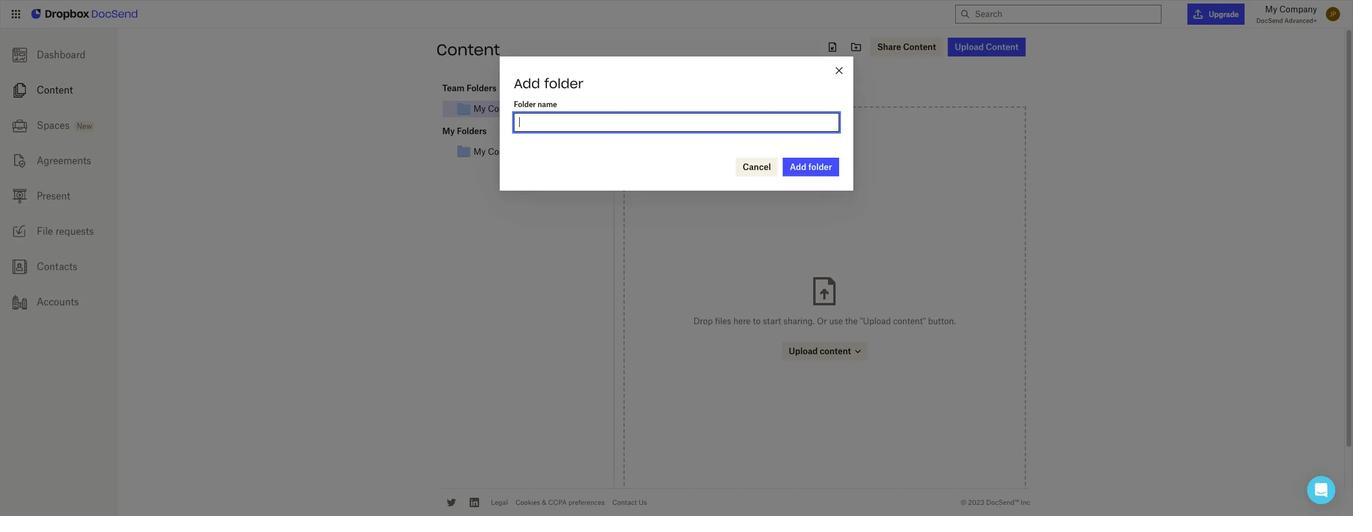 Task type: describe. For each thing, give the bounding box(es) containing it.
company for content
[[488, 104, 526, 114]]

content inside button
[[528, 104, 560, 114]]

add folder button
[[783, 158, 839, 177]]

Folder name text field
[[515, 114, 839, 131]]

folders for team folders
[[467, 83, 497, 93]]

contact
[[612, 499, 637, 507]]

&
[[542, 499, 547, 507]]

folders for my folders
[[457, 126, 487, 136]]

my for my company content
[[474, 104, 486, 114]]

us
[[639, 499, 647, 507]]

add inside add folder "button"
[[790, 162, 806, 172]]

cancel
[[743, 162, 771, 172]]

contact us
[[612, 499, 647, 507]]

sidebar spaces image
[[12, 118, 27, 133]]

0 vertical spatial add
[[514, 75, 540, 92]]

upgrade image
[[1194, 9, 1203, 19]]

file requests
[[37, 226, 94, 238]]

cookies & ccpa preferences link
[[516, 499, 605, 507]]

my company content
[[474, 104, 560, 114]]

legal
[[491, 499, 508, 507]]

name
[[538, 100, 557, 109]]

receive image
[[12, 224, 27, 239]]

©
[[961, 499, 966, 507]]

file
[[37, 226, 53, 238]]

spaces
[[37, 120, 70, 131]]

2023
[[968, 499, 985, 507]]

upload
[[955, 42, 984, 52]]

folder
[[514, 100, 536, 109]]

present
[[37, 190, 70, 202]]

cookies
[[516, 499, 540, 507]]

ccpa
[[548, 499, 567, 507]]

accounts
[[37, 296, 79, 308]]

new
[[77, 122, 92, 131]]

agreements
[[37, 155, 91, 167]]

preferences
[[569, 499, 605, 507]]

spaces new
[[37, 120, 92, 131]]

new folder. clicking this button will open the add folder dialog image
[[849, 40, 863, 54]]

share content button
[[870, 38, 943, 57]]

content inside button
[[986, 42, 1019, 52]]

cancel button
[[736, 158, 778, 177]]

upload content
[[955, 42, 1019, 52]]

sidebar documents image
[[12, 83, 27, 98]]

requests
[[56, 226, 94, 238]]



Task type: vqa. For each thing, say whether or not it's contained in the screenshot.
Default in the dropdown button
no



Task type: locate. For each thing, give the bounding box(es) containing it.
0 vertical spatial my
[[1265, 4, 1277, 14]]

my folders
[[442, 126, 487, 136]]

add folder right cancel
[[790, 162, 832, 172]]

0 horizontal spatial my
[[442, 126, 455, 136]]

my inside button
[[474, 104, 486, 114]]

add up folder
[[514, 75, 540, 92]]

content
[[436, 40, 500, 60], [903, 42, 936, 52], [986, 42, 1019, 52], [37, 84, 73, 96], [528, 104, 560, 114]]

content link
[[0, 72, 118, 108]]

my
[[1265, 4, 1277, 14], [474, 104, 486, 114], [442, 126, 455, 136]]

add folder inside "button"
[[790, 162, 832, 172]]

0 vertical spatial folders
[[467, 83, 497, 93]]

folders inside my folders tree
[[457, 126, 487, 136]]

file requests link
[[0, 214, 118, 249]]

my inside tree
[[442, 126, 455, 136]]

2 vertical spatial my
[[442, 126, 455, 136]]

0 horizontal spatial folder
[[544, 75, 584, 92]]

company
[[1280, 4, 1317, 14], [488, 104, 526, 114]]

docsend™
[[986, 499, 1019, 507]]

contacts
[[37, 261, 77, 273]]

legal link
[[491, 499, 508, 507]]

my inside my company docsend advanced+
[[1265, 4, 1277, 14]]

1 vertical spatial add folder
[[790, 162, 832, 172]]

company for docsend
[[1280, 4, 1317, 14]]

folders down folder image
[[457, 126, 487, 136]]

share content
[[877, 42, 936, 52]]

company inside button
[[488, 104, 526, 114]]

0 horizontal spatial add
[[514, 75, 540, 92]]

1 horizontal spatial add
[[790, 162, 806, 172]]

add folder
[[514, 75, 584, 92], [790, 162, 832, 172]]

0 vertical spatial add folder
[[514, 75, 584, 92]]

folder inside "button"
[[808, 162, 832, 172]]

upgrade
[[1209, 10, 1239, 19]]

1 vertical spatial my
[[474, 104, 486, 114]]

docsend
[[1257, 17, 1283, 24]]

0 horizontal spatial company
[[488, 104, 526, 114]]

tree
[[442, 143, 612, 160]]

my company content button
[[456, 102, 612, 116]]

upgrade button
[[1188, 4, 1245, 25]]

my company docsend advanced+
[[1257, 4, 1317, 24]]

© 2023 docsend™ inc
[[961, 499, 1030, 507]]

1 horizontal spatial my
[[474, 104, 486, 114]]

my for my company docsend advanced+
[[1265, 4, 1277, 14]]

advanced+
[[1285, 17, 1317, 24]]

0 vertical spatial company
[[1280, 4, 1317, 14]]

team
[[442, 83, 465, 93]]

folders
[[467, 83, 497, 93], [457, 126, 487, 136]]

sidebar accounts image
[[12, 295, 27, 310]]

upload content button
[[948, 38, 1026, 57]]

dashboard link
[[0, 37, 118, 72]]

0 horizontal spatial add folder
[[514, 75, 584, 92]]

1 vertical spatial folder
[[808, 162, 832, 172]]

folders inside team folders "tree"
[[467, 83, 497, 93]]

contacts link
[[0, 249, 118, 285]]

1 horizontal spatial add folder
[[790, 162, 832, 172]]

1 vertical spatial folders
[[457, 126, 487, 136]]

1 horizontal spatial company
[[1280, 4, 1317, 14]]

dashboard
[[37, 49, 85, 61]]

my folders tree
[[442, 124, 612, 160]]

accounts link
[[0, 285, 118, 320]]

folder image
[[456, 102, 471, 116]]

share
[[877, 42, 901, 52]]

1 horizontal spatial folder
[[808, 162, 832, 172]]

content inside 'button'
[[903, 42, 936, 52]]

0 vertical spatial folder
[[544, 75, 584, 92]]

sidebar contacts image
[[12, 260, 27, 275]]

my company content tree item
[[442, 101, 612, 117]]

cookies & ccpa preferences
[[516, 499, 605, 507]]

my for my folders
[[442, 126, 455, 136]]

company inside my company docsend advanced+
[[1280, 4, 1317, 14]]

2 horizontal spatial my
[[1265, 4, 1277, 14]]

add right cancel
[[790, 162, 806, 172]]

1 vertical spatial company
[[488, 104, 526, 114]]

add folder up name
[[514, 75, 584, 92]]

team folders tree
[[442, 81, 612, 117]]

folder name
[[514, 100, 557, 109]]

sidebar present image
[[12, 189, 27, 204]]

my right folder image
[[474, 104, 486, 114]]

agreements link
[[0, 143, 118, 179]]

folders up folder image
[[467, 83, 497, 93]]

contact us link
[[612, 499, 647, 507]]

team folders
[[442, 83, 497, 93]]

my down team
[[442, 126, 455, 136]]

1 vertical spatial add
[[790, 162, 806, 172]]

folder
[[544, 75, 584, 92], [808, 162, 832, 172]]

add
[[514, 75, 540, 92], [790, 162, 806, 172]]

sidebar dashboard image
[[12, 48, 27, 62]]

inc
[[1021, 499, 1030, 507]]

sidebar ndas image
[[12, 154, 27, 168]]

my up docsend
[[1265, 4, 1277, 14]]

present link
[[0, 179, 118, 214]]



